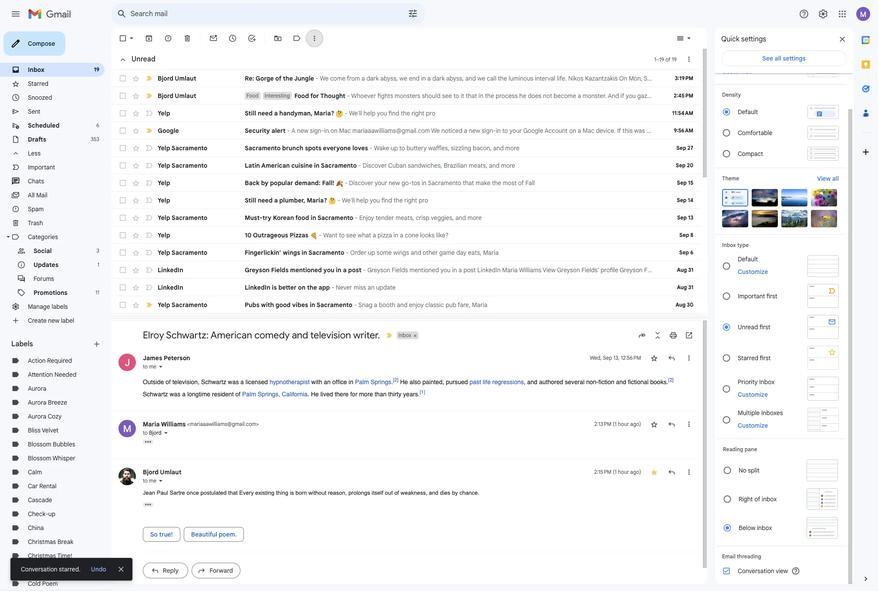 Task type: describe. For each thing, give the bounding box(es) containing it.
report spam image
[[164, 34, 173, 43]]

all for see
[[775, 54, 782, 62]]

labels heading
[[11, 340, 92, 349]]

yelp sacramento for latin
[[158, 162, 208, 170]]

starred for starred first
[[739, 354, 759, 362]]

wed, sep 13, 12:56 pm
[[590, 355, 642, 361]]

1 for 1 – 19 of 19
[[655, 56, 657, 63]]

move to image
[[274, 34, 283, 43]]

cuisine
[[292, 162, 313, 170]]

and right bacon,
[[494, 144, 504, 152]]

to up the outside
[[143, 363, 148, 370]]

is inside list
[[290, 490, 294, 496]]

9 yelp from the top
[[158, 301, 170, 309]]

1 vertical spatial discover
[[349, 179, 374, 187]]

0 vertical spatial inbox
[[762, 496, 778, 504]]

scheduled link
[[28, 122, 60, 129]]

security alert - a new sign-in on mac mariaaawilliams@gmail.com we noticed a new sign-in to your google account on a mac device. if this was you, you don't need to do anything. if not, we'll help you secure
[[245, 127, 822, 135]]

1 vertical spatial most
[[407, 319, 421, 327]]

he inside schwartz was a longtime resident of palm springs, california . he lived there for more than thirty years. [1]
[[311, 391, 319, 398]]

settings inside quick settings element
[[742, 35, 767, 44]]

. inside the outside of television, schwartz was a licensed hypnotherapist with an office in palm springs . [2] he also painted, pursued past life regressions , and authored several non-fiction and fictional books. [2]
[[392, 379, 393, 386]]

past life regressions link
[[470, 379, 524, 386]]

office
[[333, 379, 347, 386]]

6 row from the top
[[112, 157, 701, 174]]

1 [2] link from the left
[[393, 377, 399, 383]]

by inside row
[[261, 179, 269, 187]]

to left the 'buttery'
[[400, 144, 405, 152]]

we'll for still need a handyman, maria?
[[349, 109, 362, 117]]

the down go-
[[394, 197, 403, 204]]

to left do at the top
[[703, 127, 709, 135]]

williams inside list
[[161, 421, 186, 428]]

trade
[[820, 266, 835, 274]]

27
[[688, 145, 694, 151]]

1 horizontal spatial on
[[331, 127, 338, 135]]

snoozed link
[[28, 94, 52, 102]]

not important switch
[[145, 318, 153, 327]]

labels navigation
[[0, 28, 112, 592]]

up inside labels "navigation"
[[48, 511, 55, 518]]

in down the process
[[496, 127, 501, 135]]

- up miss
[[363, 266, 366, 274]]

by inside list
[[452, 490, 458, 496]]

labels image
[[293, 34, 302, 43]]

a up alert
[[274, 109, 278, 117]]

he inside the outside of television, schwartz was a licensed hypnotherapist with an office in palm springs . [2] he also painted, pursued past life regressions , and authored several non-fiction and fictional books. [2]
[[400, 379, 408, 386]]

2:13 pm (1 hour ago)
[[595, 421, 642, 428]]

bliss velvet link
[[28, 427, 59, 435]]

peterson inside unread tab panel
[[733, 75, 757, 82]]

to right want
[[339, 231, 345, 239]]

umlaut for 3:19 pm
[[175, 75, 196, 82]]

schwartz inside schwartz was a longtime resident of palm springs, california . he lived there for more than thirty years. [1]
[[143, 391, 168, 398]]

good
[[276, 301, 291, 309]]

view inside row
[[543, 266, 556, 274]]

a left cone at the left top of the page
[[400, 231, 404, 239]]

2023
[[664, 75, 678, 82]]

of left fall͏ in the right top of the page
[[519, 179, 524, 187]]

4 yelp from the top
[[158, 179, 170, 187]]

secure
[[803, 127, 822, 135]]

james peterson
[[143, 354, 190, 362]]

need for still need a handyman, maria?
[[258, 109, 273, 117]]

- down loves on the left
[[359, 162, 361, 170]]

wed, sep 13, 12:56 pm cell
[[590, 354, 642, 363]]

a left plumber,
[[274, 197, 278, 204]]

food for thought - whoever fights monsters should see to it that in the process he does not become a monster. and if you gaze long enough into an abyss, the abyss will gaze back into you.
[[295, 92, 820, 100]]

promotions link
[[34, 289, 68, 297]]

1 gaze from the left
[[638, 92, 651, 100]]

fictional
[[629, 379, 649, 386]]

bacon,
[[473, 144, 492, 152]]

still for still need a handyman, maria?
[[245, 109, 256, 117]]

you down sep 6
[[694, 266, 704, 274]]

find for still need a handyman, maria?
[[389, 109, 400, 117]]

maria williams cell
[[143, 421, 259, 428]]

first for unread first
[[760, 323, 771, 331]]

vibes
[[292, 301, 308, 309]]

the left abyss
[[728, 92, 737, 100]]

a right become
[[578, 92, 582, 100]]

the right call
[[498, 75, 508, 82]]

blossom whisper
[[28, 455, 75, 463]]

you right you,
[[660, 127, 670, 135]]

in up never
[[336, 266, 342, 274]]

palm springs link
[[355, 379, 392, 386]]

loves
[[353, 144, 368, 152]]

of right right
[[755, 496, 761, 504]]

you up app
[[324, 266, 335, 274]]

thing
[[276, 490, 289, 496]]

email
[[723, 554, 736, 560]]

summer
[[429, 319, 453, 327]]

sep 14
[[677, 197, 694, 204]]

- right '🍕' image
[[319, 231, 322, 239]]

2 fields from the left
[[392, 266, 408, 274]]

to down the process
[[503, 127, 508, 135]]

sep for discover your new go-tos in sacramento that make the most of fall͏ ͏ ͏ ͏ ͏ ͏͏ ͏ ͏ ͏ ͏ ͏͏ ͏ ͏ ͏ ͏ ͏͏ ͏ ͏ ͏ ͏ ͏͏ ͏ ͏ ͏ ͏ ͏͏ ͏ ͏ ͏ ͏ ͏͏ ͏ ͏ ͏ ͏ ͏͏ ͏ ͏ ͏ ͏ ͏͏ ͏ ͏ ͏ ͏ ͏͏ ͏ ͏ ͏ ͏ ͏͏ ͏ ͏ ͏ ͏ ͏͏ ͏ ͏ ͏ ͏ ͏͏ ͏
[[678, 180, 687, 186]]

bjord umlaut for 3:19 pm
[[158, 75, 196, 82]]

1 post from the left
[[348, 266, 362, 274]]

settings image
[[819, 9, 829, 19]]

1 horizontal spatial 19
[[660, 56, 665, 63]]

you left secure
[[791, 127, 801, 135]]

right for still need a handyman, maria?
[[412, 109, 425, 117]]

0 vertical spatial from
[[347, 75, 360, 82]]

🤔 image for still need a plumber, maria?
[[329, 197, 336, 205]]

1 horizontal spatial most
[[503, 179, 517, 187]]

- left enjoy
[[355, 214, 358, 222]]

prolongs
[[349, 490, 370, 496]]

a inside the outside of television, schwartz was a licensed hypnotherapist with an office in palm springs . [2] he also painted, pursued past life regressions , and authored several non-fiction and fictional books. [2]
[[241, 379, 244, 386]]

also
[[410, 379, 421, 386]]

conversation for conversation view
[[739, 568, 775, 575]]

view inside button
[[818, 175, 831, 183]]

is inside unread tab panel
[[272, 284, 277, 292]]

a left just
[[712, 266, 715, 274]]

bbq,
[[364, 319, 378, 327]]

a right noticed on the top right of the page
[[464, 127, 468, 135]]

more inside schwartz was a longtime resident of palm springs, california . he lived there for more than thirty years. [1]
[[359, 391, 373, 398]]

more right veggies, on the top
[[468, 214, 482, 222]]

reading pane
[[724, 446, 758, 453]]

2 [2] from the left
[[669, 377, 674, 383]]

to up 'jean'
[[143, 478, 148, 484]]

1 into from the left
[[689, 92, 699, 100]]

don't
[[672, 127, 686, 135]]

display density element
[[723, 92, 840, 98]]

3 mentioned from the left
[[662, 266, 692, 274]]

7 row from the top
[[112, 174, 701, 192]]

maria williams < mariaaawilliams@gmail.com >
[[143, 421, 259, 428]]

you down game
[[441, 266, 451, 274]]

to me for bjord
[[143, 478, 157, 484]]

yelp sacramento for sacramento
[[158, 144, 208, 152]]

more up the - discover your new go-tos in sacramento that make the most of fall͏ ͏ ͏ ͏ ͏ ͏͏ ͏ ͏ ͏ ͏ ͏͏ ͏ ͏ ͏ ͏ ͏͏ ͏ ͏ ͏ ͏ ͏͏ ͏ ͏ ͏ ͏ ͏͏ ͏ ͏ ͏ ͏ ͏͏ ͏ ͏ ͏ ͏ ͏͏ ͏ ͏ ͏ ͏ ͏͏ ͏ ͏ ͏ ͏ ͏͏ ͏ ͏ ͏ ͏ ͏͏ ͏ ͏ ͏ ͏ ͏͏ ͏ ͏ ͏ ͏ ͏͏ ͏
[[502, 162, 516, 170]]

me for james
[[149, 363, 157, 370]]

and up the - discover your new go-tos in sacramento that make the most of fall͏ ͏ ͏ ͏ ͏ ͏͏ ͏ ͏ ͏ ͏ ͏͏ ͏ ͏ ͏ ͏ ͏͏ ͏ ͏ ͏ ͏ ͏͏ ͏ ͏ ͏ ͏ ͏͏ ͏ ͏ ͏ ͏ ͏͏ ͏ ͏ ͏ ͏ ͏͏ ͏ ͏ ͏ ͏ ͏͏ ͏ ͏ ͏ ͏ ͏͏ ͏ ͏ ͏ ͏ ͏͏ ͏ ͏ ͏ ͏ ͏͏ ͏ ͏ ͏ ͏ ͏͏ ͏
[[489, 162, 500, 170]]

0 horizontal spatial peterson
[[164, 354, 190, 362]]

a down day
[[459, 266, 462, 274]]

blossom for blossom whisper
[[28, 455, 51, 463]]

more down security alert - a new sign-in on mac mariaaawilliams@gmail.com we noticed a new sign-in to your google account on a mac device. if this was you, you don't need to do anything. if not, we'll help you secure
[[506, 144, 520, 152]]

spam
[[28, 205, 44, 213]]

so true! button
[[143, 528, 180, 542]]

james inside list
[[143, 354, 162, 362]]

you down fights
[[377, 109, 387, 117]]

2 wings from the left
[[394, 249, 410, 257]]

if
[[621, 92, 625, 100]]

2 dark from the left
[[433, 75, 445, 82]]

longtime
[[187, 391, 211, 398]]

1 vertical spatial that
[[463, 179, 475, 187]]

priority
[[739, 378, 758, 386]]

in right days on the right bottom of the page
[[469, 319, 473, 327]]

productive
[[789, 266, 818, 274]]

writer.
[[354, 329, 380, 341]]

aug 31 for greyson fields mentioned you in a post linkedin maria williams view greyson fields' profile greyson fields mentioned you in a post just got back from a productive trade show! #tradesh
[[678, 267, 694, 273]]

still need a plumber, maria?
[[245, 197, 329, 204]]

2 vertical spatial bjord umlaut
[[143, 469, 182, 476]]

no
[[739, 467, 747, 475]]

0 vertical spatial see
[[442, 92, 452, 100]]

14 row from the top
[[112, 296, 701, 314]]

sep for wake up to buttery waffles, sizzling bacon, and more ͏ ͏ ͏ ͏ ͏ ͏ ͏ ͏ ͏ ͏ ͏ ͏ ͏ ͏ ͏ ͏ ͏ ͏ ͏ ͏ ͏ ͏ ͏ ͏ ͏ ͏ ͏ ͏ ͏ ͏ ͏ ͏ ͏ ͏ ͏ ͏ ͏ ͏ ͏ ͏ ͏ ͏ ͏ ͏ ͏ ͏ ͏ ͏ ͏ ͏ ͏ ͏ ͏ ͏ ͏ ͏ ͏ ͏ ͏ ͏ ͏ ͏ ͏ ͏ ͏ ͏ ͏ ͏ ͏ ͏ ͏ ͏ ͏ ͏
[[677, 145, 687, 151]]

find for still need a plumber, maria?
[[382, 197, 392, 204]]

- we'll help you find the right pro ͏ ͏ ͏ ͏ ͏ ͏ ͏ ͏ ͏ ͏ ͏ ͏ ͏ ͏ ͏ ͏ ͏ ͏ ͏ ͏ ͏ ͏ ͏ ͏ ͏ ͏ ͏ ͏ ͏ ͏ ͏ ͏ ͏ ͏ ͏ ͏ ͏ ͏ ͏ ͏ ͏ ͏ ͏ ͏ ͏ ͏ ͏ ͏ ͏ ͏ ͏ ͏ ͏ ͏ ͏ ͏ ͏ ͏ ͏ ͏ ͏ ͏ ͏ ͏ ͏ ͏ ͏ ͏ ͏ ͏ ͏ ͏ ͏ ͏ ͏ ͏ ͏ ͏ ͏ ͏ ͏ ͏ for still need a handyman, maria?
[[343, 109, 564, 117]]

maria? for still need a handyman, maria?
[[314, 109, 335, 117]]

[1] link
[[420, 389, 426, 395]]

pro for still need a handyman, maria?
[[426, 109, 436, 117]]

blossom for blossom bubbles
[[28, 441, 51, 449]]

aug for snag a booth and enjoy classic pub fare, maria ͏ ͏ ͏ ͏ ͏ ͏ ͏ ͏ ͏ ͏ ͏ ͏ ͏ ͏ ͏ ͏ ͏ ͏ ͏ ͏ ͏ ͏ ͏ ͏ ͏ ͏ ͏ ͏ ͏ ͏ ͏ ͏ ͏ ͏ ͏ ͏ ͏ ͏ ͏ ͏ ͏ ͏ ͏ ͏ ͏ ͏ ͏ ͏ ͏ ͏ ͏ ͏ ͏ ͏ ͏ ͏ ͏ ͏ ͏ ͏ ͏ ͏ ͏ ͏ ͏ ͏ ͏ ͏ ͏ ͏ ͏ ͏ ͏ ͏ ͏ ͏ ͏
[[676, 302, 686, 308]]

1 google from the left
[[158, 127, 179, 135]]

alert containing conversation starred.
[[10, 20, 865, 581]]

sep left 11,
[[644, 75, 655, 82]]

abyss
[[739, 92, 755, 100]]

starred for starred link
[[28, 80, 49, 88]]

thought
[[321, 92, 346, 100]]

everyone
[[323, 144, 351, 152]]

a left the productive
[[784, 266, 787, 274]]

1 horizontal spatial abyss,
[[447, 75, 464, 82]]

1 vertical spatial inbox
[[758, 524, 773, 532]]

manage
[[28, 303, 50, 311]]

and right veggies, on the top
[[456, 214, 466, 222]]

and left call
[[466, 75, 476, 82]]

tos
[[412, 179, 421, 187]]

1 vertical spatial meats,
[[396, 214, 415, 222]]

unread for unread first
[[739, 323, 759, 331]]

in left just
[[705, 266, 710, 274]]

1 vertical spatial help
[[778, 127, 790, 135]]

- right app
[[332, 284, 335, 292]]

new up bacon,
[[469, 127, 481, 135]]

(1 for 2:15 pm
[[613, 469, 617, 476]]

create new label
[[28, 317, 74, 325]]

customize button for default
[[733, 267, 774, 277]]

see all settings
[[763, 54, 806, 62]]

and left other
[[411, 249, 422, 257]]

3 post from the left
[[716, 266, 729, 274]]

353
[[91, 136, 99, 143]]

you,
[[647, 127, 659, 135]]

1 horizontal spatial up
[[368, 249, 375, 257]]

important mainly because you often read messages with this label. switch
[[385, 331, 394, 340]]

williams inside row
[[519, 266, 542, 274]]

1 vertical spatial we
[[432, 127, 440, 135]]

3:19 pm
[[675, 75, 694, 82]]

pubs with good vibes in sacramento - snag a booth and enjoy classic pub fare, maria ͏ ͏ ͏ ͏ ͏ ͏ ͏ ͏ ͏ ͏ ͏ ͏ ͏ ͏ ͏ ͏ ͏ ͏ ͏ ͏ ͏ ͏ ͏ ͏ ͏ ͏ ͏ ͏ ͏ ͏ ͏ ͏ ͏ ͏ ͏ ͏ ͏ ͏ ͏ ͏ ͏ ͏ ͏ ͏ ͏ ͏ ͏ ͏ ͏ ͏ ͏ ͏ ͏ ͏ ͏ ͏ ͏ ͏ ͏ ͏ ͏ ͏ ͏ ͏ ͏ ͏ ͏ ͏ ͏ ͏ ͏ ͏ ͏ ͏ ͏ ͏ ͏
[[245, 301, 608, 309]]

breeze
[[48, 399, 67, 407]]

what
[[358, 231, 371, 239]]

1 vertical spatial american
[[211, 329, 252, 341]]

labels
[[52, 303, 68, 311]]

in up everyone
[[324, 127, 329, 135]]

reading
[[724, 446, 744, 453]]

you.
[[809, 92, 820, 100]]

Search mail text field
[[131, 10, 384, 18]]

popular
[[270, 179, 293, 187]]

sep 6
[[680, 249, 694, 256]]

[1]
[[420, 389, 426, 395]]

1 horizontal spatial from
[[769, 266, 782, 274]]

in right food
[[311, 214, 316, 222]]

still for still need a plumber, maria?
[[245, 197, 256, 204]]

Starred checkbox
[[650, 468, 659, 477]]

enjoy
[[409, 301, 424, 309]]

yelp sacramento for fingerlickin'
[[158, 249, 208, 257]]

a up 'whoever'
[[362, 75, 365, 82]]

christmas for christmas break
[[28, 538, 56, 546]]

in down day
[[453, 266, 457, 274]]

1 yelp from the top
[[158, 109, 170, 117]]

in right it
[[479, 92, 484, 100]]

- left wake
[[370, 144, 373, 152]]

resident
[[212, 391, 234, 398]]

a right end
[[428, 75, 431, 82]]

0 vertical spatial up
[[391, 144, 398, 152]]

1 mentioned from the left
[[290, 266, 322, 274]]

1 horizontal spatial your
[[510, 127, 522, 135]]

0 vertical spatial an
[[701, 92, 708, 100]]

11 row from the top
[[112, 244, 701, 262]]

fall
[[529, 319, 538, 327]]

- left the snag
[[354, 301, 357, 309]]

row containing -
[[112, 314, 701, 331]]

important for the important link
[[28, 163, 55, 171]]

first for starred first
[[761, 354, 772, 362]]

- left a
[[287, 127, 290, 135]]

customize for priority inbox
[[739, 391, 769, 399]]

fall͏
[[526, 179, 535, 187]]

1 vertical spatial need
[[688, 127, 702, 135]]

show details image
[[163, 431, 169, 436]]

with inside the outside of television, schwartz was a licensed hypnotherapist with an office in palm springs . [2] he also painted, pursued past life regressions , and authored several non-fiction and fictional books. [2]
[[312, 379, 322, 386]]

6 inside row
[[691, 249, 694, 256]]

forums
[[34, 275, 54, 283]]

car
[[28, 483, 38, 490]]

forward link
[[192, 563, 241, 579]]

starred first
[[739, 354, 772, 362]]

3 fields from the left
[[645, 266, 661, 274]]

🤔 image for still need a handyman, maria?
[[336, 110, 343, 118]]

pubs
[[245, 301, 260, 309]]

to left show details icon
[[143, 430, 148, 436]]

new inside labels "navigation"
[[48, 317, 59, 325]]

handyman,
[[280, 109, 313, 117]]

was inside the outside of television, schwartz was a licensed hypnotherapist with an office in palm springs . [2] he also painted, pursued past life regressions , and authored several non-fiction and fictional books. [2]
[[228, 379, 239, 386]]

the left jungle
[[283, 75, 293, 82]]

miss
[[354, 284, 366, 292]]

you right 'if'
[[626, 92, 636, 100]]

and left the enjoy
[[397, 301, 408, 309]]

first for important first
[[767, 292, 778, 300]]

aurora for aurora breeze
[[28, 399, 46, 407]]

quick settings
[[722, 35, 767, 44]]

new right a
[[297, 127, 309, 135]]

and
[[608, 92, 620, 100]]

the down 'monsters'
[[401, 109, 410, 117]]

9 row from the top
[[112, 209, 701, 227]]

2 row from the top
[[112, 87, 820, 105]]

fields'
[[582, 266, 600, 274]]

row containing google
[[112, 122, 822, 140]]

life
[[483, 379, 491, 386]]

account
[[545, 127, 568, 135]]

sep 13
[[678, 214, 694, 221]]

sep inside cell
[[604, 355, 613, 361]]

in right 'vibes'
[[310, 301, 315, 309]]

in down pizzas
[[302, 249, 307, 257]]

car rental
[[28, 483, 57, 490]]

more image
[[310, 34, 319, 43]]

to me for james
[[143, 363, 157, 370]]

- down thought
[[345, 109, 348, 117]]

maria? for still need a plumber, maria?
[[307, 197, 327, 204]]

mail
[[36, 191, 47, 199]]

and right comedy
[[292, 329, 308, 341]]

7 yelp from the top
[[158, 231, 170, 239]]

2 horizontal spatial on
[[570, 127, 577, 135]]

food for food for thought - whoever fights monsters should see to it that in the process he does not become a monster. and if you gaze long enough into an abyss, the abyss will gaze back into you.
[[295, 92, 309, 100]]

5 row from the top
[[112, 140, 701, 157]]

- left 'whoever'
[[347, 92, 350, 100]]

and left dies
[[429, 490, 439, 496]]

5 yelp from the top
[[158, 197, 170, 204]]

must-
[[245, 214, 263, 222]]

for inside schwartz was a longtime resident of palm springs, california . he lived there for more than thirty years. [1]
[[351, 391, 358, 398]]

1 vertical spatial your
[[375, 179, 388, 187]]

1 we from the left
[[400, 75, 408, 82]]

ago) for 2:13 pm (1 hour ago)
[[631, 421, 642, 428]]

of right gorge
[[276, 75, 282, 82]]

of right –
[[666, 56, 671, 63]]

1 fields from the left
[[271, 266, 289, 274]]

jean paul sartre once postulated that every existing thing is born without reason, prolongs itself out of weakness, and dies by chance.
[[143, 490, 480, 496]]

starred image
[[650, 468, 659, 477]]

- down 🍂 icon
[[338, 197, 341, 204]]

the left the process
[[485, 92, 495, 100]]

in right the cuisine
[[314, 162, 320, 170]]

settings inside see all settings button
[[784, 54, 806, 62]]

below inbox
[[739, 524, 773, 532]]

food for food
[[247, 92, 259, 99]]

. inside schwartz was a longtime resident of palm springs, california . he lived there for more than thirty years. [1]
[[308, 391, 310, 398]]

8
[[691, 232, 694, 238]]

chance.
[[460, 490, 480, 496]]

sent
[[28, 108, 41, 116]]

and right fiction
[[617, 379, 627, 386]]

show!
[[836, 266, 852, 274]]

not
[[544, 92, 553, 100]]

- right 🍂 icon
[[345, 179, 348, 187]]

2 if from the left
[[746, 127, 750, 135]]

alert
[[272, 127, 286, 135]]

2:13 pm (1 hour ago) cell
[[595, 420, 642, 429]]

need for still need a plumber, maria?
[[258, 197, 273, 204]]

inbox right priority
[[760, 378, 775, 386]]

of left summer
[[422, 319, 428, 327]]

aurora breeze link
[[28, 399, 67, 407]]

0 vertical spatial meats,
[[469, 162, 488, 170]]

a right what
[[373, 231, 376, 239]]

support image
[[800, 9, 810, 19]]

aurora for aurora link
[[28, 385, 46, 393]]

sep 8
[[680, 232, 694, 238]]

1 horizontal spatial back
[[782, 92, 795, 100]]

a right the snag
[[374, 301, 378, 309]]



Task type: locate. For each thing, give the bounding box(es) containing it.
1 inside labels "navigation"
[[97, 262, 99, 268]]

hour for 2:13 pm
[[619, 421, 630, 428]]

aurora cozy link
[[28, 413, 62, 421]]

less
[[28, 150, 41, 157]]

post
[[348, 266, 362, 274], [464, 266, 476, 274], [716, 266, 729, 274]]

an inside the outside of television, schwartz was a licensed hypnotherapist with an office in palm springs . [2] he also painted, pursued past life regressions , and authored several non-fiction and fictional books. [2]
[[324, 379, 331, 386]]

archive image
[[145, 34, 153, 43]]

help for still need a handyman, maria?
[[364, 109, 376, 117]]

to left it
[[454, 92, 460, 100]]

2 greyson from the left
[[368, 266, 391, 274]]

1 horizontal spatial he
[[400, 379, 408, 386]]

new left go-
[[389, 179, 400, 187]]

check-up link
[[28, 511, 55, 518]]

row up go-
[[112, 157, 701, 174]]

mac left device.
[[583, 127, 595, 135]]

inbox for inbox button
[[399, 332, 412, 339]]

0 vertical spatial right
[[412, 109, 425, 117]]

list
[[112, 345, 694, 586]]

brunch
[[282, 144, 304, 152]]

aug for never miss an update ͏ ͏ ͏ ͏ ͏ ͏ ͏ ͏ ͏ ͏ ͏ ͏ ͏ ͏ ͏ ͏ ͏ ͏ ͏ ͏ ͏ ͏ ͏ ͏ ͏ ͏ ͏ ͏ ͏ ͏ ͏ ͏ ͏ ͏ ͏ ͏ ͏ ͏ ͏ ͏ ͏ ͏ ͏ ͏ ͏ ͏ ͏ ͏ ͏ ͏ ͏ ͏ ͏ ͏ ͏ ͏ ͏ ͏ ͏ ͏ ͏ ͏ ͏ ͏ ͏ ͏ ͏ ͏ ͏ ͏ ͏ ͏ ͏ ͏ ͏ ͏ ͏ ͏ ͏ ͏ ͏ ͏ ͏ ͏ ͏ ͏ ͏ ͏ ͏ ͏
[[678, 284, 688, 291]]

1 horizontal spatial we
[[432, 127, 440, 135]]

inbox right right
[[762, 496, 778, 504]]

american inside row
[[262, 162, 290, 170]]

important inside labels "navigation"
[[28, 163, 55, 171]]

2 ago) from the top
[[631, 469, 642, 476]]

1 customize from the top
[[739, 268, 769, 276]]

1 horizontal spatial [2]
[[669, 377, 674, 383]]

time! up poem
[[48, 566, 63, 574]]

3
[[97, 248, 99, 254]]

row up inbox button
[[112, 314, 701, 331]]

1 greyson from the left
[[245, 266, 270, 274]]

make
[[476, 179, 491, 187], [380, 319, 395, 327]]

sep for we'll help you find the right pro ͏ ͏ ͏ ͏ ͏ ͏ ͏ ͏ ͏ ͏ ͏ ͏ ͏ ͏ ͏ ͏ ͏ ͏ ͏ ͏ ͏ ͏ ͏ ͏ ͏ ͏ ͏ ͏ ͏ ͏ ͏ ͏ ͏ ͏ ͏ ͏ ͏ ͏ ͏ ͏ ͏ ͏ ͏ ͏ ͏ ͏ ͏ ͏ ͏ ͏ ͏ ͏ ͏ ͏ ͏ ͏ ͏ ͏ ͏ ͏ ͏ ͏ ͏ ͏ ͏ ͏ ͏ ͏ ͏ ͏ ͏ ͏ ͏ ͏ ͏ ͏ ͏ ͏ ͏ ͏ ͏ ͏
[[677, 197, 687, 204]]

for left thought
[[311, 92, 319, 100]]

mariaaawilliams@gmail.com inside row
[[353, 127, 430, 135]]

0 horizontal spatial see
[[347, 231, 356, 239]]

2 into from the left
[[797, 92, 807, 100]]

abyss,
[[381, 75, 398, 82], [447, 75, 464, 82], [709, 92, 727, 100]]

tab list
[[854, 28, 879, 560]]

unread tab panel
[[112, 49, 879, 401]]

0 horizontal spatial sign-
[[310, 127, 324, 135]]

settings
[[742, 35, 767, 44], [784, 54, 806, 62]]

1 for 1
[[97, 262, 99, 268]]

sep for discover cuban sandwiches, brazilian meats, and more ͏ ͏ ͏ ͏ ͏ ͏ ͏ ͏ ͏ ͏ ͏ ͏ ͏ ͏ ͏ ͏ ͏ ͏ ͏ ͏ ͏ ͏ ͏ ͏ ͏ ͏ ͏ ͏ ͏ ͏ ͏ ͏ ͏ ͏ ͏ ͏ ͏ ͏ ͏ ͏ ͏ ͏ ͏ ͏ ͏ ͏ ͏ ͏ ͏ ͏ ͏ ͏ ͏ ͏ ͏ ͏ ͏ ͏ ͏ ͏ ͏ ͏ ͏ ͏ ͏ ͏ ͏ ͏ ͏ ͏ ͏ ͏ ͏ ͏
[[676, 162, 686, 169]]

unread inside button
[[132, 55, 156, 64]]

wrote:
[[856, 75, 874, 82]]

calm
[[28, 469, 42, 477]]

right for still need a plumber, maria?
[[405, 197, 418, 204]]

email threading element
[[723, 554, 840, 560]]

sep for want to see what a pizza in a cone looks like? ͏ ͏ ͏ ͏ ͏ ͏ ͏ ͏ ͏ ͏͏ ͏ ͏ ͏ ͏ ͏͏ ͏ ͏ ͏ ͏ ͏ ͏ ͏ ͏ ͏ ͏͏ ͏ ͏ ͏ ͏ ͏ ͏ ͏ ͏ ͏ ͏͏ ͏ ͏ ͏ ͏ ͏ ͏ ͏ ͏ ͏ ͏͏ ͏ ͏ ͏ ͏ ͏ ͏ ͏ ͏ ͏ ͏ ͏ ͏ ͏ ͏ ͏ ͏ ͏ ͏ ͏ ͏ ͏ ͏ ͏ ͏ ͏ ͏ ͏͏ ͏ ͏
[[680, 232, 690, 238]]

2 sign- from the left
[[482, 127, 496, 135]]

0 vertical spatial aurora
[[28, 385, 46, 393]]

0 vertical spatial make
[[476, 179, 491, 187]]

james inside row
[[713, 75, 731, 82]]

2 horizontal spatial up
[[391, 144, 398, 152]]

0 vertical spatial umlaut
[[175, 75, 196, 82]]

first up unread first
[[767, 292, 778, 300]]

row down crisp
[[112, 227, 701, 244]]

never
[[336, 284, 352, 292]]

with
[[261, 301, 274, 309], [312, 379, 322, 386]]

yelp sacramento for pubs
[[158, 301, 208, 309]]

of right out
[[395, 490, 399, 496]]

2 [2] link from the left
[[669, 377, 674, 383]]

buttery
[[407, 144, 427, 152]]

schwartz was a longtime resident of palm springs, california . he lived there for more than thirty years. [1]
[[143, 389, 426, 398]]

all mail link
[[28, 191, 47, 199]]

1 customize button from the top
[[733, 267, 774, 277]]

comedy
[[255, 329, 290, 341]]

an for outside of television, schwartz was a licensed hypnotherapist with an office in palm springs . [2] he also painted, pursued past life regressions , and authored several non-fiction and fictional books. [2]
[[324, 379, 331, 386]]

0 vertical spatial with
[[261, 301, 274, 309]]

and right the ,
[[528, 379, 538, 386]]

19 left unread button
[[94, 66, 99, 73]]

3 yelp from the top
[[158, 162, 170, 170]]

looks
[[421, 231, 435, 239]]

quick settings element
[[722, 35, 767, 51]]

1 vertical spatial by
[[452, 490, 458, 496]]

3 yelp sacramento from the top
[[158, 214, 208, 222]]

1 vertical spatial back
[[754, 266, 768, 274]]

0 horizontal spatial post
[[348, 266, 362, 274]]

show details image for james
[[158, 364, 163, 370]]

luminous
[[509, 75, 534, 82]]

call
[[487, 75, 497, 82]]

umlaut inside list
[[160, 469, 182, 476]]

christmas time!
[[28, 552, 72, 560]]

- we'll help you find the right pro ͏ ͏ ͏ ͏ ͏ ͏ ͏ ͏ ͏ ͏ ͏ ͏ ͏ ͏ ͏ ͏ ͏ ͏ ͏ ͏ ͏ ͏ ͏ ͏ ͏ ͏ ͏ ͏ ͏ ͏ ͏ ͏ ͏ ͏ ͏ ͏ ͏ ͏ ͏ ͏ ͏ ͏ ͏ ͏ ͏ ͏ ͏ ͏ ͏ ͏ ͏ ͏ ͏ ͏ ͏ ͏ ͏ ͏ ͏ ͏ ͏ ͏ ͏ ͏ ͏ ͏ ͏ ͏ ͏ ͏ ͏ ͏ ͏ ͏ ͏ ͏ ͏ ͏ ͏ ͏ ͏ ͏ for still need a plumber, maria?
[[336, 197, 557, 204]]

2 we from the left
[[478, 75, 486, 82]]

it
[[461, 92, 465, 100]]

pub
[[446, 301, 457, 309]]

sign- up bacon,
[[482, 127, 496, 135]]

2 show trimmed content image from the top
[[143, 503, 153, 508]]

gmail image
[[28, 5, 75, 23]]

0 horizontal spatial all
[[775, 54, 782, 62]]

settings up the <james.peterson1902@gmail.com>
[[784, 54, 806, 62]]

31
[[689, 267, 694, 273], [689, 284, 694, 291]]

james
[[713, 75, 731, 82], [143, 354, 162, 362]]

1 vertical spatial christmas
[[28, 552, 56, 560]]

Not starred checkbox
[[650, 354, 659, 363], [650, 420, 659, 429]]

eats,
[[468, 249, 482, 257]]

needed
[[55, 371, 76, 379]]

sep left 14
[[677, 197, 687, 204]]

1 christmas from the top
[[28, 538, 56, 546]]

2 customize from the top
[[739, 391, 769, 399]]

🍂 image
[[336, 180, 344, 187]]

0 vertical spatial palm
[[355, 379, 369, 386]]

interesting
[[265, 92, 290, 99]]

in right office
[[349, 379, 354, 386]]

2 horizontal spatial abyss,
[[709, 92, 727, 100]]

starred link
[[28, 80, 49, 88]]

in right tos
[[422, 179, 427, 187]]

1 default from the top
[[739, 108, 759, 116]]

0 vertical spatial customize
[[739, 268, 769, 276]]

2 vertical spatial need
[[258, 197, 273, 204]]

2 horizontal spatial post
[[716, 266, 729, 274]]

2 post from the left
[[464, 266, 476, 274]]

default up the got
[[739, 255, 759, 263]]

1 to me from the top
[[143, 363, 157, 370]]

1 [2] from the left
[[393, 377, 399, 383]]

view all button
[[813, 174, 845, 184]]

me for bjord
[[149, 478, 157, 484]]

hour right 2:15 pm
[[619, 469, 630, 476]]

inbox inside labels "navigation"
[[28, 66, 44, 74]]

0 horizontal spatial on
[[298, 284, 306, 292]]

13,
[[614, 355, 620, 361]]

(1 right 2:15 pm
[[613, 469, 617, 476]]

1 aurora from the top
[[28, 385, 46, 393]]

fields up 'linkedin is better on the app - never miss an update ͏ ͏ ͏ ͏ ͏ ͏ ͏ ͏ ͏ ͏ ͏ ͏ ͏ ͏ ͏ ͏ ͏ ͏ ͏ ͏ ͏ ͏ ͏ ͏ ͏ ͏ ͏ ͏ ͏ ͏ ͏ ͏ ͏ ͏ ͏ ͏ ͏ ͏ ͏ ͏ ͏ ͏ ͏ ͏ ͏ ͏ ͏ ͏ ͏ ͏ ͏ ͏ ͏ ͏ ͏ ͏ ͏ ͏ ͏ ͏ ͏ ͏ ͏ ͏ ͏ ͏ ͏ ͏ ͏ ͏ ͏ ͏ ͏ ͏ ͏ ͏ ͏ ͏ ͏ ͏ ͏ ͏ ͏ ͏ ͏ ͏ ͏ ͏ ͏ ͏'
[[392, 266, 408, 274]]

to left bbq,
[[357, 319, 363, 327]]

31 for never miss an update ͏ ͏ ͏ ͏ ͏ ͏ ͏ ͏ ͏ ͏ ͏ ͏ ͏ ͏ ͏ ͏ ͏ ͏ ͏ ͏ ͏ ͏ ͏ ͏ ͏ ͏ ͏ ͏ ͏ ͏ ͏ ͏ ͏ ͏ ͏ ͏ ͏ ͏ ͏ ͏ ͏ ͏ ͏ ͏ ͏ ͏ ͏ ͏ ͏ ͏ ͏ ͏ ͏ ͏ ͏ ͏ ͏ ͏ ͏ ͏ ͏ ͏ ͏ ͏ ͏ ͏ ͏ ͏ ͏ ͏ ͏ ͏ ͏ ͏ ͏ ͏ ͏ ͏ ͏ ͏ ͏ ͏ ͏ ͏ ͏ ͏ ͏ ͏ ͏ ͏
[[689, 284, 694, 291]]

customize button up important first
[[733, 267, 774, 277]]

sep down the sep 8
[[680, 249, 690, 256]]

customize down the "multiple"
[[739, 422, 769, 430]]

sep left "20"
[[676, 162, 686, 169]]

alert
[[10, 20, 865, 581]]

add to tasks image
[[248, 34, 256, 43]]

a inside schwartz was a longtime resident of palm springs, california . he lived there for more than thirty years. [1]
[[182, 391, 186, 398]]

an right miss
[[368, 284, 375, 292]]

maria? down thought
[[314, 109, 335, 117]]

find
[[389, 109, 400, 117], [382, 197, 392, 204]]

[2] link up the thirty
[[393, 377, 399, 383]]

wings down pizzas
[[283, 249, 300, 257]]

he
[[520, 92, 527, 100]]

not starred checkbox for ago)
[[650, 420, 659, 429]]

1 horizontal spatial with
[[312, 379, 322, 386]]

was inside unread tab panel
[[635, 127, 646, 135]]

starred inside labels "navigation"
[[28, 80, 49, 88]]

snooze image
[[228, 34, 237, 43]]

first down important first
[[760, 323, 771, 331]]

meats, left crisp
[[396, 214, 415, 222]]

we
[[320, 75, 329, 82], [432, 127, 440, 135]]

row up the enjoy
[[112, 279, 701, 296]]

time! for christmas time!
[[57, 552, 72, 560]]

6 inside labels "navigation"
[[96, 122, 99, 129]]

a right 'account'
[[578, 127, 582, 135]]

2 yelp from the top
[[158, 144, 170, 152]]

hour for 2:15 pm
[[619, 469, 630, 476]]

with inside row
[[261, 301, 274, 309]]

inbox for inbox type
[[723, 242, 737, 248]]

1 vertical spatial aug 31
[[678, 284, 694, 291]]

1 dark from the left
[[367, 75, 379, 82]]

palm inside the outside of television, schwartz was a licensed hypnotherapist with an office in palm springs . [2] he also painted, pursued past life regressions , and authored several non-fiction and fictional books. [2]
[[355, 379, 369, 386]]

(1 right the 2:13 pm
[[613, 421, 617, 428]]

back
[[245, 179, 260, 187]]

forward
[[210, 567, 233, 575]]

0 vertical spatial he
[[400, 379, 408, 386]]

schwartz inside the outside of television, schwartz was a licensed hypnotherapist with an office in palm springs . [2] he also painted, pursued past life regressions , and authored several non-fiction and fictional books. [2]
[[201, 379, 226, 386]]

1 horizontal spatial american
[[262, 162, 290, 170]]

- we'll help you find the right pro ͏ ͏ ͏ ͏ ͏ ͏ ͏ ͏ ͏ ͏ ͏ ͏ ͏ ͏ ͏ ͏ ͏ ͏ ͏ ͏ ͏ ͏ ͏ ͏ ͏ ͏ ͏ ͏ ͏ ͏ ͏ ͏ ͏ ͏ ͏ ͏ ͏ ͏ ͏ ͏ ͏ ͏ ͏ ͏ ͏ ͏ ͏ ͏ ͏ ͏ ͏ ͏ ͏ ͏ ͏ ͏ ͏ ͏ ͏ ͏ ͏ ͏ ͏ ͏ ͏ ͏ ͏ ͏ ͏ ͏ ͏ ͏ ͏ ͏ ͏ ͏ ͏ ͏ ͏ ͏ ͏ ͏ up noticed on the top right of the page
[[343, 109, 564, 117]]

2 christmas from the top
[[28, 552, 56, 560]]

jungle
[[294, 75, 314, 82]]

trash link
[[28, 219, 43, 227]]

1 vertical spatial starred
[[739, 354, 759, 362]]

8 yelp from the top
[[158, 249, 170, 257]]

if left this
[[618, 127, 622, 135]]

0 horizontal spatial conversation
[[21, 566, 57, 574]]

list containing james peterson
[[112, 345, 694, 586]]

whoever
[[352, 92, 376, 100]]

1 vertical spatial he
[[311, 391, 319, 398]]

0 horizontal spatial [2]
[[393, 377, 399, 383]]

1 vertical spatial aug
[[678, 284, 688, 291]]

christmas for christmas time!
[[28, 552, 56, 560]]

me up the outside
[[149, 363, 157, 370]]

palm left springs
[[355, 379, 369, 386]]

customize up important first
[[739, 268, 769, 276]]

1 not starred checkbox from the top
[[650, 354, 659, 363]]

abyss, up it
[[447, 75, 464, 82]]

12 row from the top
[[112, 262, 879, 279]]

2 vertical spatial umlaut
[[160, 469, 182, 476]]

yelp sacramento for must-
[[158, 214, 208, 222]]

time! down break
[[57, 552, 72, 560]]

2 horizontal spatial 19
[[672, 56, 677, 63]]

0 vertical spatial customize button
[[733, 267, 774, 277]]

0 horizontal spatial mac
[[339, 127, 351, 135]]

a up never
[[343, 266, 347, 274]]

in right end
[[421, 75, 426, 82]]

1 vertical spatial mariaaawilliams@gmail.com
[[190, 421, 256, 428]]

2 not starred checkbox from the top
[[650, 420, 659, 429]]

1 still from the top
[[245, 109, 256, 117]]

6 down 8
[[691, 249, 694, 256]]

mariaaawilliams@gmail.com inside maria williams < mariaaawilliams@gmail.com >
[[190, 421, 256, 428]]

reading pane element
[[724, 446, 839, 453]]

0 vertical spatial first
[[767, 292, 778, 300]]

5 yelp sacramento from the top
[[158, 301, 208, 309]]

break
[[58, 538, 73, 546]]

fall!
[[322, 179, 335, 187]]

into
[[689, 92, 699, 100], [797, 92, 807, 100]]

4 row from the top
[[112, 122, 822, 140]]

right down go-
[[405, 197, 418, 204]]

american down pubs
[[211, 329, 252, 341]]

1 vertical spatial important
[[739, 292, 766, 300]]

2 vertical spatial help
[[357, 197, 369, 204]]

1 horizontal spatial make
[[476, 179, 491, 187]]

aurora for aurora cozy
[[28, 413, 46, 421]]

time! for coffee time!
[[48, 566, 63, 574]]

was up resident at the bottom of the page
[[228, 379, 239, 386]]

forums link
[[34, 275, 54, 283]]

0 horizontal spatial from
[[347, 75, 360, 82]]

2 customize button from the top
[[733, 390, 774, 400]]

customize button for multiple inboxes
[[733, 420, 774, 431]]

1 horizontal spatial view
[[818, 175, 831, 183]]

2 vertical spatial was
[[170, 391, 181, 398]]

1 horizontal spatial meats,
[[469, 162, 488, 170]]

split
[[749, 467, 760, 475]]

row
[[112, 70, 874, 87], [112, 87, 820, 105], [112, 105, 701, 122], [112, 122, 822, 140], [112, 140, 701, 157], [112, 157, 701, 174], [112, 174, 701, 192], [112, 192, 701, 209], [112, 209, 701, 227], [112, 227, 701, 244], [112, 244, 701, 262], [112, 262, 879, 279], [112, 279, 701, 296], [112, 296, 701, 314], [112, 314, 701, 331]]

aug 31 for never miss an update ͏ ͏ ͏ ͏ ͏ ͏ ͏ ͏ ͏ ͏ ͏ ͏ ͏ ͏ ͏ ͏ ͏ ͏ ͏ ͏ ͏ ͏ ͏ ͏ ͏ ͏ ͏ ͏ ͏ ͏ ͏ ͏ ͏ ͏ ͏ ͏ ͏ ͏ ͏ ͏ ͏ ͏ ͏ ͏ ͏ ͏ ͏ ͏ ͏ ͏ ͏ ͏ ͏ ͏ ͏ ͏ ͏ ͏ ͏ ͏ ͏ ͏ ͏ ͏ ͏ ͏ ͏ ͏ ͏ ͏ ͏ ͏ ͏ ͏ ͏ ͏ ͏ ͏ ͏ ͏ ͏ ͏ ͏ ͏ ͏ ͏ ͏ ͏ ͏ ͏
[[678, 284, 694, 291]]

0 horizontal spatial for
[[311, 92, 319, 100]]

conversation for conversation starred.
[[21, 566, 57, 574]]

,
[[524, 379, 526, 386]]

0 horizontal spatial abyss,
[[381, 75, 398, 82]]

1 horizontal spatial wings
[[394, 249, 410, 257]]

1 ago) from the top
[[631, 421, 642, 428]]

15 row from the top
[[112, 314, 701, 331]]

greyson down some
[[368, 266, 391, 274]]

sep for order up some wings and other game day eats, maria ͏ ͏ ͏ ͏ ͏ ͏ ͏ ͏ ͏ ͏ ͏ ͏ ͏ ͏ ͏ ͏ ͏ ͏ ͏ ͏ ͏ ͏ ͏ ͏ ͏ ͏ ͏ ͏ ͏ ͏ ͏ ͏ ͏ ͏ ͏ ͏ ͏ ͏ ͏ ͏ ͏ ͏ ͏ ͏ ͏ ͏ ͏ ͏ ͏ ͏ ͏ ͏ ͏ ͏ ͏ ͏ ͏ ͏ ͏ ͏ ͏ ͏ ͏ ͏ ͏ ͏ ͏ ͏ ͏ ͏ ͏ ͏ ͏ ͏ ͏
[[680, 249, 690, 256]]

3 greyson from the left
[[558, 266, 581, 274]]

1 horizontal spatial mac
[[583, 127, 595, 135]]

2 google from the left
[[524, 127, 544, 135]]

2 mac from the left
[[583, 127, 595, 135]]

unread for unread
[[132, 55, 156, 64]]

mariaaawilliams@gmail.com up wake
[[353, 127, 430, 135]]

6 yelp from the top
[[158, 214, 170, 222]]

1 if from the left
[[618, 127, 622, 135]]

1 vertical spatial first
[[760, 323, 771, 331]]

customize button for priority inbox
[[733, 390, 774, 400]]

0 vertical spatial 31
[[689, 267, 694, 273]]

1 horizontal spatial mariaaawilliams@gmail.com
[[353, 127, 430, 135]]

1 horizontal spatial conversation
[[739, 568, 775, 575]]

1 horizontal spatial palm
[[355, 379, 369, 386]]

aug for greyson fields mentioned you in a post linkedin maria williams view greyson fields' profile greyson fields mentioned you in a post just got back from a productive trade show! #tradesh
[[678, 267, 688, 273]]

mon, aug 28, 2023, 3:10 pm element
[[677, 318, 694, 327]]

inbox right important mainly because you often read messages with this label. switch
[[399, 332, 412, 339]]

on
[[331, 127, 338, 135], [570, 127, 577, 135], [298, 284, 306, 292]]

0 vertical spatial christmas
[[28, 538, 56, 546]]

show details image up paul at the bottom left
[[158, 479, 163, 484]]

sep for enjoy tender meats, crisp veggies, and more ͏ ͏ ͏ ͏ ͏ ͏ ͏ ͏ ͏ ͏ ͏ ͏ ͏ ͏ ͏ ͏ ͏ ͏ ͏ ͏ ͏ ͏ ͏ ͏ ͏ ͏ ͏ ͏ ͏ ͏ ͏ ͏ ͏ ͏ ͏ ͏ ͏ ͏ ͏ ͏ ͏ ͏ ͏ ͏ ͏ ͏ ͏ ͏ ͏ ͏ ͏ ͏ ͏ ͏ ͏ ͏ ͏ ͏ ͏ ͏ ͏ ͏ ͏ ͏ ͏ ͏ ͏ ͏ ͏ ͏ ͏ ͏ ͏ ͏ ͏ ͏ ͏ ͏ ͏
[[678, 214, 688, 221]]

1 vertical spatial maria?
[[307, 197, 327, 204]]

pro for still need a plumber, maria?
[[419, 197, 428, 204]]

0 vertical spatial hour
[[619, 421, 630, 428]]

1 show trimmed content image from the top
[[143, 440, 153, 445]]

0 horizontal spatial .
[[308, 391, 310, 398]]

christmas time! link
[[28, 552, 72, 560]]

nikos
[[569, 75, 584, 82]]

latin
[[245, 162, 260, 170]]

ago) for 2:15 pm (1 hour ago)
[[631, 469, 642, 476]]

see left what
[[347, 231, 356, 239]]

attention needed
[[28, 371, 76, 379]]

row up the process
[[112, 70, 874, 87]]

1 inside unread tab panel
[[655, 56, 657, 63]]

2 yelp sacramento from the top
[[158, 162, 208, 170]]

🍕 image
[[310, 232, 318, 240]]

the left fall͏ in the right top of the page
[[492, 179, 502, 187]]

aurora cozy
[[28, 413, 62, 421]]

all mail
[[28, 191, 47, 199]]

search mail image
[[114, 6, 130, 22]]

0 vertical spatial maria?
[[314, 109, 335, 117]]

aurora up 'bliss'
[[28, 413, 46, 421]]

1 horizontal spatial see
[[442, 92, 452, 100]]

there
[[335, 391, 349, 398]]

all
[[775, 54, 782, 62], [833, 175, 840, 183]]

important for important first
[[739, 292, 766, 300]]

linkedin is better on the app - never miss an update ͏ ͏ ͏ ͏ ͏ ͏ ͏ ͏ ͏ ͏ ͏ ͏ ͏ ͏ ͏ ͏ ͏ ͏ ͏ ͏ ͏ ͏ ͏ ͏ ͏ ͏ ͏ ͏ ͏ ͏ ͏ ͏ ͏ ͏ ͏ ͏ ͏ ͏ ͏ ͏ ͏ ͏ ͏ ͏ ͏ ͏ ͏ ͏ ͏ ͏ ͏ ͏ ͏ ͏ ͏ ͏ ͏ ͏ ͏ ͏ ͏ ͏ ͏ ͏ ͏ ͏ ͏ ͏ ͏ ͏ ͏ ͏ ͏ ͏ ͏ ͏ ͏ ͏ ͏ ͏ ͏ ͏ ͏ ͏ ͏ ͏ ͏ ͏ ͏ ͏
[[245, 284, 537, 292]]

american up "popular"
[[262, 162, 290, 170]]

palm inside schwartz was a longtime resident of palm springs, california . he lived there for more than thirty years. [1]
[[242, 391, 256, 398]]

0 horizontal spatial schwartz
[[143, 391, 168, 398]]

was inside schwartz was a longtime resident of palm springs, california . he lived there for more than thirty years. [1]
[[170, 391, 181, 398]]

1 vertical spatial all
[[833, 175, 840, 183]]

1 hour from the top
[[619, 421, 630, 428]]

umlaut for 2:45 pm
[[175, 92, 196, 100]]

conversation down threading
[[739, 568, 775, 575]]

of right the outside
[[166, 379, 171, 386]]

3 customize button from the top
[[733, 420, 774, 431]]

1 vertical spatial 6
[[691, 249, 694, 256]]

19 inside labels "navigation"
[[94, 66, 99, 73]]

1 horizontal spatial food
[[295, 92, 309, 100]]

postulated
[[201, 490, 227, 496]]

show details image for bjord
[[158, 479, 163, 484]]

starred.
[[59, 566, 81, 574]]

2 vertical spatial aug
[[676, 302, 686, 308]]

all for view
[[833, 175, 840, 183]]

aurora link
[[28, 385, 46, 393]]

elroy schwartz: american comedy and television writer. main content
[[112, 28, 879, 592]]

main menu image
[[10, 9, 21, 19]]

None search field
[[112, 3, 426, 24]]

maria?
[[314, 109, 335, 117], [307, 197, 327, 204]]

compose
[[28, 40, 55, 48]]

0 vertical spatial that
[[466, 92, 477, 100]]

in right the "pizza"
[[394, 231, 399, 239]]

inbox section options image
[[685, 55, 694, 64]]

toggle split pane mode image
[[677, 34, 685, 43]]

bjord umlaut for 2:45 pm
[[158, 92, 196, 100]]

1 yelp sacramento from the top
[[158, 144, 208, 152]]

0 vertical spatial aug
[[678, 267, 688, 273]]

1 vertical spatial make
[[380, 319, 395, 327]]

me up 'jean'
[[149, 478, 157, 484]]

manage labels
[[28, 303, 68, 311]]

2 to me from the top
[[143, 478, 157, 484]]

2 hour from the top
[[619, 469, 630, 476]]

you up enjoy
[[370, 197, 380, 204]]

2 me from the top
[[149, 478, 157, 484]]

food
[[295, 92, 309, 100], [247, 92, 259, 99]]

1 horizontal spatial starred
[[739, 354, 759, 362]]

1 show details image from the top
[[158, 364, 163, 370]]

mon,
[[629, 75, 643, 82]]

of
[[666, 56, 671, 63], [276, 75, 282, 82], [519, 179, 524, 187], [422, 319, 428, 327], [166, 379, 171, 386], [236, 391, 241, 398], [395, 490, 399, 496], [755, 496, 761, 504]]

2 mentioned from the left
[[410, 266, 439, 274]]

2 vertical spatial customize
[[739, 422, 769, 430]]

- left order
[[346, 249, 349, 257]]

sacramento
[[172, 144, 208, 152], [245, 144, 281, 152], [172, 162, 208, 170], [321, 162, 357, 170], [428, 179, 462, 187], [172, 214, 208, 222], [318, 214, 354, 222], [172, 249, 208, 257], [309, 249, 345, 257], [172, 301, 208, 309], [317, 301, 353, 309], [475, 319, 508, 327]]

an for linkedin is better on the app - never miss an update ͏ ͏ ͏ ͏ ͏ ͏ ͏ ͏ ͏ ͏ ͏ ͏ ͏ ͏ ͏ ͏ ͏ ͏ ͏ ͏ ͏ ͏ ͏ ͏ ͏ ͏ ͏ ͏ ͏ ͏ ͏ ͏ ͏ ͏ ͏ ͏ ͏ ͏ ͏ ͏ ͏ ͏ ͏ ͏ ͏ ͏ ͏ ͏ ͏ ͏ ͏ ͏ ͏ ͏ ͏ ͏ ͏ ͏ ͏ ͏ ͏ ͏ ͏ ͏ ͏ ͏ ͏ ͏ ͏ ͏ ͏ ͏ ͏ ͏ ͏ ͏ ͏ ͏ ͏ ͏ ͏ ͏ ͏ ͏ ͏ ͏ ͏ ͏ ͏ ͏
[[368, 284, 375, 292]]

0 vertical spatial we
[[320, 75, 329, 82]]

2 gaze from the left
[[767, 92, 780, 100]]

2 31 from the top
[[689, 284, 694, 291]]

the left app
[[307, 284, 317, 292]]

1 vertical spatial still
[[245, 197, 256, 204]]

back by popular demand: fall!
[[245, 179, 336, 187]]

theme element
[[723, 174, 740, 183]]

find up "tender"
[[382, 197, 392, 204]]

inbox for inbox link
[[28, 66, 44, 74]]

important down the got
[[739, 292, 766, 300]]

1 vertical spatial peterson
[[164, 354, 190, 362]]

aurora down aurora link
[[28, 399, 46, 407]]

by
[[261, 179, 269, 187], [452, 490, 458, 496]]

list inside "elroy schwartz: american comedy and television writer." main content
[[112, 345, 694, 586]]

inbox type element
[[723, 242, 840, 248]]

labels
[[11, 340, 33, 349]]

0 vertical spatial 1
[[655, 56, 657, 63]]

security
[[245, 127, 270, 135]]

1 vertical spatial see
[[347, 231, 356, 239]]

pursued
[[446, 379, 468, 386]]

-
[[316, 75, 319, 82], [347, 92, 350, 100], [345, 109, 348, 117], [287, 127, 290, 135], [370, 144, 373, 152], [359, 162, 361, 170], [345, 179, 348, 187], [338, 197, 341, 204], [355, 214, 358, 222], [319, 231, 322, 239], [346, 249, 349, 257], [363, 266, 366, 274], [332, 284, 335, 292], [354, 301, 357, 309], [320, 319, 323, 327]]

beautiful poem.
[[191, 531, 237, 539]]

advanced search options image
[[405, 5, 422, 22]]

app
[[319, 284, 330, 292]]

2 (1 from the top
[[613, 469, 617, 476]]

- left from
[[320, 319, 323, 327]]

of inside the outside of television, schwartz was a licensed hypnotherapist with an office in palm springs . [2] he also painted, pursued past life regressions , and authored several non-fiction and fictional books. [2]
[[166, 379, 171, 386]]

row down 'monsters'
[[112, 105, 701, 122]]

1 vertical spatial was
[[228, 379, 239, 386]]

1 mac from the left
[[339, 127, 351, 135]]

3 customize from the top
[[739, 422, 769, 430]]

3 row from the top
[[112, 105, 701, 122]]

1 row from the top
[[112, 70, 874, 87]]

0 vertical spatial - we'll help you find the right pro ͏ ͏ ͏ ͏ ͏ ͏ ͏ ͏ ͏ ͏ ͏ ͏ ͏ ͏ ͏ ͏ ͏ ͏ ͏ ͏ ͏ ͏ ͏ ͏ ͏ ͏ ͏ ͏ ͏ ͏ ͏ ͏ ͏ ͏ ͏ ͏ ͏ ͏ ͏ ͏ ͏ ͏ ͏ ͏ ͏ ͏ ͏ ͏ ͏ ͏ ͏ ͏ ͏ ͏ ͏ ͏ ͏ ͏ ͏ ͏ ͏ ͏ ͏ ͏ ͏ ͏ ͏ ͏ ͏ ͏ ͏ ͏ ͏ ͏ ͏ ͏ ͏ ͏ ͏ ͏ ͏ ͏
[[343, 109, 564, 117]]

2 show details image from the top
[[158, 479, 163, 484]]

13
[[689, 214, 694, 221]]

post left just
[[716, 266, 729, 274]]

not starred image
[[650, 420, 659, 429]]

1 (1 from the top
[[613, 421, 617, 428]]

13 row from the top
[[112, 279, 701, 296]]

show details image down the 'james peterson'
[[158, 364, 163, 370]]

books.
[[651, 379, 669, 386]]

inbox button
[[397, 332, 413, 340]]

1 blossom from the top
[[28, 441, 51, 449]]

customize for multiple inboxes
[[739, 422, 769, 430]]

1 vertical spatial with
[[312, 379, 322, 386]]

2 vertical spatial aurora
[[28, 413, 46, 421]]

first up priority inbox
[[761, 354, 772, 362]]

several
[[565, 379, 585, 386]]

conversation view
[[739, 568, 789, 575]]

1 vertical spatial me
[[149, 478, 157, 484]]

in inside the outside of television, schwartz was a licensed hypnotherapist with an office in palm springs . [2] he also painted, pursued past life regressions , and authored several non-fiction and fictional books. [2]
[[349, 379, 354, 386]]

1 vertical spatial - we'll help you find the right pro ͏ ͏ ͏ ͏ ͏ ͏ ͏ ͏ ͏ ͏ ͏ ͏ ͏ ͏ ͏ ͏ ͏ ͏ ͏ ͏ ͏ ͏ ͏ ͏ ͏ ͏ ͏ ͏ ͏ ͏ ͏ ͏ ͏ ͏ ͏ ͏ ͏ ͏ ͏ ͏ ͏ ͏ ͏ ͏ ͏ ͏ ͏ ͏ ͏ ͏ ͏ ͏ ͏ ͏ ͏ ͏ ͏ ͏ ͏ ͏ ͏ ͏ ͏ ͏ ͏ ͏ ͏ ͏ ͏ ͏ ͏ ͏ ͏ ͏ ͏ ͏ ͏ ͏ ͏ ͏ ͏ ͏
[[336, 197, 557, 204]]

4 yelp sacramento from the top
[[158, 249, 208, 257]]

1 wings from the left
[[283, 249, 300, 257]]

manage labels link
[[28, 303, 68, 311]]

unread first
[[739, 323, 771, 331]]

1 horizontal spatial google
[[524, 127, 544, 135]]

0 vertical spatial was
[[635, 127, 646, 135]]

he left lived
[[311, 391, 319, 398]]

🤔 image
[[336, 110, 343, 118], [329, 197, 336, 205]]

1 vertical spatial .
[[308, 391, 310, 398]]

christmas up coffee time! link
[[28, 552, 56, 560]]

was
[[635, 127, 646, 135], [228, 379, 239, 386], [170, 391, 181, 398]]

None checkbox
[[119, 34, 127, 43], [119, 92, 127, 100], [119, 109, 127, 118], [119, 161, 127, 170], [119, 179, 127, 187], [119, 196, 127, 205], [119, 214, 127, 222], [119, 266, 127, 275], [119, 34, 127, 43], [119, 92, 127, 100], [119, 109, 127, 118], [119, 161, 127, 170], [119, 179, 127, 187], [119, 196, 127, 205], [119, 214, 127, 222], [119, 266, 127, 275]]

(1 for 2:13 pm
[[613, 421, 617, 428]]

2 still from the top
[[245, 197, 256, 204]]

help down 'whoever'
[[364, 109, 376, 117]]

inbox link
[[28, 66, 44, 74]]

0 vertical spatial williams
[[519, 266, 542, 274]]

we'll for still need a plumber, maria?
[[342, 197, 355, 204]]

by right back
[[261, 179, 269, 187]]

the
[[283, 75, 293, 82], [498, 75, 508, 82], [485, 92, 495, 100], [728, 92, 737, 100], [401, 109, 410, 117], [492, 179, 502, 187], [394, 197, 403, 204], [307, 284, 317, 292], [396, 319, 405, 327]]

8 row from the top
[[112, 192, 701, 209]]

4 greyson from the left
[[620, 266, 643, 274]]

2:15 pm (1 hour ago) cell
[[595, 468, 642, 477]]

begins͏
[[539, 319, 558, 327]]

2 aug 31 from the top
[[678, 284, 694, 291]]

1 vertical spatial (1
[[613, 469, 617, 476]]

0 horizontal spatial he
[[311, 391, 319, 398]]

1 31 from the top
[[689, 267, 694, 273]]

the up inbox button
[[396, 319, 405, 327]]

0 vertical spatial by
[[261, 179, 269, 187]]

0 vertical spatial james
[[713, 75, 731, 82]]

show details image
[[158, 364, 163, 370], [158, 479, 163, 484]]

customize for default
[[739, 268, 769, 276]]

beautiful
[[191, 531, 217, 539]]

1 me from the top
[[149, 363, 157, 370]]

drafts
[[28, 136, 46, 143]]

1 aug 31 from the top
[[678, 267, 694, 273]]

31 for greyson fields mentioned you in a post linkedin maria williams view greyson fields' profile greyson fields mentioned you in a post just got back from a productive trade show! #tradesh
[[689, 267, 694, 273]]

1 vertical spatial default
[[739, 255, 759, 263]]

show trimmed content image
[[143, 440, 153, 445], [143, 503, 153, 508]]

0 vertical spatial discover
[[363, 162, 387, 170]]

meats, down bacon,
[[469, 162, 488, 170]]

of inside schwartz was a longtime resident of palm springs, california . he lived there for more than thirty years. [1]
[[236, 391, 241, 398]]

inbox inside button
[[399, 332, 412, 339]]

come
[[330, 75, 346, 82]]

for inside unread tab panel
[[311, 92, 319, 100]]

1 horizontal spatial sign-
[[482, 127, 496, 135]]

3 aurora from the top
[[28, 413, 46, 421]]

not starred image
[[650, 354, 659, 363]]

10 row from the top
[[112, 227, 701, 244]]

christmas break
[[28, 538, 73, 546]]

2 default from the top
[[739, 255, 759, 263]]

not starred checkbox for 12:56 pm
[[650, 354, 659, 363]]

0 vertical spatial mariaaawilliams@gmail.com
[[353, 127, 430, 135]]

1 vertical spatial james
[[143, 354, 162, 362]]

day
[[457, 249, 467, 257]]

delete image
[[183, 34, 192, 43]]

2 blossom from the top
[[28, 455, 51, 463]]

None checkbox
[[119, 74, 127, 83], [119, 126, 127, 135], [119, 144, 127, 153], [119, 231, 127, 240], [119, 248, 127, 257], [119, 283, 127, 292], [119, 301, 127, 310], [119, 74, 127, 83], [119, 126, 127, 135], [119, 144, 127, 153], [119, 231, 127, 240], [119, 248, 127, 257], [119, 283, 127, 292], [119, 301, 127, 310]]

with right pubs
[[261, 301, 274, 309]]

1 horizontal spatial for
[[351, 391, 358, 398]]

1 sign- from the left
[[310, 127, 324, 135]]

help for still need a plumber, maria?
[[357, 197, 369, 204]]

1 horizontal spatial 1
[[655, 56, 657, 63]]

an up lived
[[324, 379, 331, 386]]

- right jungle
[[316, 75, 319, 82]]



Task type: vqa. For each thing, say whether or not it's contained in the screenshot.


